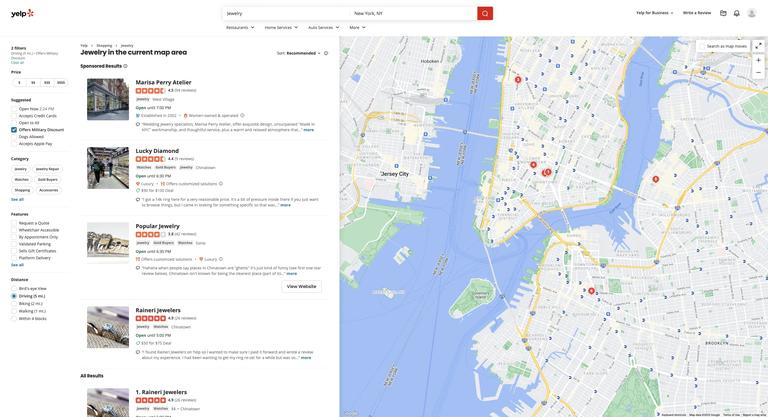 Task type: locate. For each thing, give the bounding box(es) containing it.
"made
[[298, 122, 310, 127]]

4.5 star rating image
[[136, 88, 166, 94]]

2 services from the left
[[318, 25, 333, 30]]

came
[[183, 203, 193, 208]]

price group
[[11, 70, 69, 88]]

24 chevron down v2 image inside more link
[[360, 24, 367, 31]]

while
[[265, 356, 275, 361]]

buyers down 4.4 at the left
[[164, 165, 176, 170]]

0 horizontal spatial customized
[[154, 257, 175, 262]]

make
[[228, 350, 238, 355]]

1 vertical spatial open until 6:30 pm
[[136, 249, 171, 255]]

watches
[[137, 165, 151, 170], [15, 178, 29, 182], [178, 241, 192, 246], [154, 325, 168, 330], [154, 407, 168, 412]]

lucky diamond image
[[87, 147, 129, 189], [539, 168, 550, 179], [539, 168, 550, 179]]

0 horizontal spatial yelp
[[80, 43, 88, 48]]

watches link
[[136, 165, 152, 171], [177, 241, 194, 246], [153, 325, 169, 330], [153, 407, 169, 412]]

popular
[[136, 223, 157, 230]]

2 vertical spatial raineri
[[142, 389, 162, 397]]

you
[[294, 197, 301, 202]]

1 horizontal spatial shopping
[[97, 43, 112, 48]]

1 horizontal spatial none field
[[354, 10, 473, 16]]

more link for lucky diamond
[[280, 203, 291, 208]]

results for sponsored results
[[105, 63, 122, 70]]

1 vertical spatial the
[[229, 271, 235, 277]]

gold for lucky
[[156, 165, 163, 170]]

a inside "wedding jewelry specialists, marisa perry atelier, offer exquisite design, unsurpassed "made in nyc" workmanship, and thoughtful service, plus a warm and relaxed atmosphere that…"
[[230, 127, 233, 133]]

in inside "hahaha when people say places in chinatown are "ghetto" it's just kind of funny (see first one star review below). chinatown isn't known for being the cleanest place (part of its…"
[[203, 266, 206, 271]]

the
[[116, 48, 127, 57], [229, 271, 235, 277]]

1 horizontal spatial discount
[[47, 127, 64, 133]]

a right plus
[[230, 127, 233, 133]]

jewelers for "i found raineri jewelers on yelp so i wanted to make sure i paid it forward and wrote a review about my experience. i had been wanting to get my ring re-set for a while but was so…"
[[171, 350, 186, 355]]

0 vertical spatial but
[[174, 203, 180, 208]]

watches link down 3.8 (42 reviews) at the bottom of the page
[[177, 241, 194, 246]]

things,
[[161, 203, 173, 208]]

customized for the rightmost 16 offers custom solutions v2 image
[[179, 182, 199, 187]]

0 vertical spatial results
[[105, 63, 122, 70]]

in inside "wedding jewelry specialists, marisa perry atelier, offer exquisite design, unsurpassed "made in nyc" workmanship, and thoughtful service, plus a warm and relaxed atmosphere that…"
[[311, 122, 315, 127]]

and down specialists,
[[179, 127, 186, 133]]

until for popular
[[147, 249, 155, 255]]

jewelry down 3.8 star rating image
[[137, 241, 149, 246]]

1 (26 from the top
[[175, 316, 180, 321]]

raineri up open until 5:00 pm
[[136, 307, 156, 315]]

0 vertical spatial review
[[142, 271, 154, 277]]

2 vertical spatial gold
[[154, 241, 161, 246]]

driving for driving (5 mi.)
[[19, 294, 32, 299]]

review
[[142, 271, 154, 277], [301, 350, 313, 355]]

ring up things,
[[163, 197, 170, 202]]

0 vertical spatial "i
[[142, 197, 144, 202]]

0 vertical spatial 4.9 star rating image
[[136, 316, 166, 322]]

watches button down the 1 . raineri jewelers
[[153, 407, 169, 412]]

1 horizontal spatial but
[[276, 356, 282, 361]]

offers up $90 for $100 deal
[[166, 182, 177, 187]]

1 horizontal spatial 16 chevron down v2 image
[[670, 11, 674, 15]]

just right you
[[302, 197, 308, 202]]

2 (26 from the top
[[175, 398, 180, 403]]

allowed
[[29, 134, 44, 140]]

marisa perry atelier
[[136, 79, 191, 86]]

popular jewelry image
[[528, 160, 539, 171], [528, 160, 539, 171], [87, 223, 129, 265]]

2 4.9 star rating image from the top
[[136, 399, 166, 404]]

0 vertical spatial ring
[[163, 197, 170, 202]]

0 vertical spatial the
[[116, 48, 127, 57]]

raineri jewelers link right .
[[142, 389, 187, 397]]

results for all results
[[87, 374, 103, 380]]

open until 6:30 pm for popular
[[136, 249, 171, 255]]

gold buyers down 3.8
[[154, 241, 174, 246]]

1 vertical spatial see
[[11, 263, 18, 268]]

for left being
[[211, 271, 217, 277]]

1 vertical spatial review
[[301, 350, 313, 355]]

2 see from the top
[[11, 263, 18, 268]]

1 vertical spatial yelp
[[80, 43, 88, 48]]

review inside '"i found raineri jewelers on yelp so i wanted to make sure i paid it forward and wrote a review about my experience. i had been wanting to get my ring re-set for a while but was so…"'
[[301, 350, 313, 355]]

1 vertical spatial 4.9 (26 reviews)
[[168, 398, 196, 403]]

0 horizontal spatial $$
[[31, 80, 35, 85]]

solutions for the rightmost 16 offers custom solutions v2 image
[[200, 182, 217, 187]]

2 4.9 (26 reviews) from the top
[[168, 398, 196, 403]]

appointment
[[24, 235, 49, 240]]

watches down 4.4 star rating image
[[137, 165, 151, 170]]

"i inside "i got a 14k ring here for a very reasonable price. it's a bit of pressure inside there if you just want to browse things, but i came in looking for something specific so that was…"
[[142, 197, 144, 202]]

a up came
[[187, 197, 189, 202]]

gold buyers down 4.4 at the left
[[156, 165, 176, 170]]

a right got
[[152, 197, 154, 202]]

2 none field from the left
[[354, 10, 473, 16]]

1 horizontal spatial perry
[[208, 122, 218, 127]]

keyboard shortcuts
[[662, 414, 686, 417]]

4.9 star rating image for $$
[[136, 399, 166, 404]]

military
[[46, 51, 58, 56], [32, 127, 46, 133]]

open up "hahaha
[[136, 249, 146, 255]]

to down accepts credit cards
[[30, 120, 34, 126]]

0 vertical spatial luxury
[[141, 182, 154, 187]]

mi.) for driving (5 mi.)
[[38, 294, 45, 299]]

Find text field
[[227, 10, 345, 16]]

credit
[[34, 113, 45, 119]]

0 horizontal spatial but
[[174, 203, 180, 208]]

map right as
[[726, 43, 734, 49]]

open until 6:30 pm for lucky
[[136, 174, 171, 179]]

0 vertical spatial see all
[[11, 197, 24, 202]]

0 vertical spatial shopping
[[97, 43, 112, 48]]

raineri inside '"i found raineri jewelers on yelp so i wanted to make sure i paid it forward and wrote a review about my experience. i had been wanting to get my ring re-set for a while but was so…"'
[[157, 350, 170, 355]]

mi.) right (2
[[36, 302, 42, 307]]

gold buyers down 'jewelry repair' 'button'
[[38, 178, 58, 182]]

clear all link
[[11, 60, 24, 65]]

marisa
[[136, 79, 155, 86], [195, 122, 207, 127]]

customized up very
[[179, 182, 199, 187]]

watches button up '5:00'
[[153, 325, 169, 330]]

1 vertical spatial raineri
[[157, 350, 170, 355]]

option group
[[9, 278, 69, 324]]

for left business
[[646, 10, 651, 15]]

none field near
[[354, 10, 473, 16]]

for up came
[[180, 197, 186, 202]]

"i got a 14k ring here for a very reasonable price. it's a bit of pressure inside there if you just want to browse things, but i came in looking for something specific so that was…"
[[142, 197, 318, 208]]

services left 24 chevron down v2 image
[[277, 25, 292, 30]]

gold down 4.4 star rating image
[[156, 165, 163, 170]]

see all
[[11, 197, 24, 202], [11, 263, 24, 268]]

0 horizontal spatial shopping
[[15, 188, 30, 193]]

3 until from the top
[[147, 249, 155, 255]]

jewelry button for jewelry link on top of open until 5:00 pm
[[136, 325, 150, 330]]

1 none field from the left
[[227, 10, 345, 16]]

0 horizontal spatial ring
[[163, 197, 170, 202]]

open up 16 luxury v2 icon
[[136, 174, 146, 179]]

0 vertical spatial solutions
[[200, 182, 217, 187]]

see for features
[[11, 263, 18, 268]]

6:30 up $100
[[156, 174, 164, 179]]

0 vertical spatial offers customized solutions
[[166, 182, 217, 187]]

16 offers custom solutions v2 image
[[161, 182, 165, 187], [136, 258, 140, 262]]

pm right '5:00'
[[165, 333, 171, 339]]

0 vertical spatial open until 6:30 pm
[[136, 174, 171, 179]]

watches for watches link below 3.8 (42 reviews) at the bottom of the page's watches button
[[178, 241, 192, 246]]

but
[[174, 203, 180, 208], [276, 356, 282, 361]]

16 chevron down v2 image inside 'recommended' dropdown button
[[317, 51, 321, 56]]

1 vertical spatial driving
[[19, 294, 32, 299]]

1 horizontal spatial marisa
[[195, 122, 207, 127]]

watches for watches button associated with watches link above '5:00'
[[154, 325, 168, 330]]

deal for $90 for $100 deal
[[165, 188, 173, 194]]

so inside '"i found raineri jewelers on yelp so i wanted to make sure i paid it forward and wrote a review about my experience. i had been wanting to get my ring re-set for a while but was so…"'
[[202, 350, 206, 355]]

more right so…"
[[301, 356, 311, 361]]

7:00
[[156, 105, 164, 111]]

by
[[19, 235, 23, 240]]

atelier
[[173, 79, 191, 86]]

a
[[694, 10, 697, 15], [230, 127, 233, 133], [152, 197, 154, 202], [187, 197, 189, 202], [237, 197, 240, 202], [35, 221, 37, 226], [298, 350, 300, 355], [262, 356, 264, 361], [752, 414, 754, 417]]

pm for popular
[[165, 249, 171, 255]]

3 16 speech v2 image from the top
[[136, 266, 140, 271]]

raineri
[[136, 307, 156, 315], [157, 350, 170, 355], [142, 389, 162, 397]]

the inside "hahaha when people say places in chinatown are "ghetto" it's just kind of funny (see first one star review below). chinatown isn't known for being the cleanest place (part of its…"
[[229, 271, 235, 277]]

0 vertical spatial all
[[35, 120, 39, 126]]

driving down bird's-
[[19, 294, 32, 299]]

that
[[259, 203, 267, 208]]

more link for raineri jewelers
[[301, 356, 311, 361]]

category
[[11, 156, 29, 162]]

map for report
[[754, 414, 760, 417]]

2 vertical spatial buyers
[[162, 241, 174, 246]]

perry up 4.5
[[156, 79, 171, 86]]

1 services from the left
[[277, 25, 292, 30]]

0 vertical spatial see
[[11, 197, 18, 202]]

0 horizontal spatial 24 chevron down v2 image
[[249, 24, 256, 31]]

1 16 speech v2 image from the top
[[136, 122, 140, 127]]

pressure
[[251, 197, 267, 202]]

2 horizontal spatial and
[[278, 350, 285, 355]]

all right clear
[[20, 60, 24, 65]]

"wedding
[[142, 122, 159, 127]]

business categories element
[[222, 20, 757, 36]]

2 until from the top
[[147, 174, 155, 179]]

1 vertical spatial "i
[[142, 350, 144, 355]]

relaxed
[[253, 127, 267, 133]]

open for marisa
[[136, 105, 146, 111]]

services right auto
[[318, 25, 333, 30]]

in up the sponsored results
[[108, 48, 114, 57]]

until left '5:00'
[[147, 333, 155, 339]]

16 speech v2 image for marisa perry atelier
[[136, 122, 140, 127]]

platform
[[19, 256, 35, 261]]

for inside '"i found raineri jewelers on yelp so i wanted to make sure i paid it forward and wrote a review about my experience. i had been wanting to get my ring re-set for a while but was so…"'
[[256, 356, 261, 361]]

gold buyers for popular jewelry
[[154, 241, 174, 246]]

deal right $100
[[165, 188, 173, 194]]

ring
[[163, 197, 170, 202], [236, 356, 243, 361]]

1 horizontal spatial 24 chevron down v2 image
[[334, 24, 341, 31]]

just up place
[[257, 266, 263, 271]]

home services
[[265, 25, 292, 30]]

1 vertical spatial deal
[[163, 341, 171, 346]]

1 horizontal spatial map
[[726, 43, 734, 49]]

0 vertical spatial discount
[[11, 56, 25, 61]]

my down found
[[154, 356, 159, 361]]

0 vertical spatial 16 chevron down v2 image
[[670, 11, 674, 15]]

jewelers inside '"i found raineri jewelers on yelp so i wanted to make sure i paid it forward and wrote a review about my experience. i had been wanting to get my ring re-set for a while but was so…"'
[[171, 350, 186, 355]]

24 chevron down v2 image inside the restaurants link
[[249, 24, 256, 31]]

info icon image
[[240, 113, 244, 118], [240, 113, 244, 118], [219, 182, 223, 186], [219, 182, 223, 186], [219, 257, 223, 262], [219, 257, 223, 262]]

business
[[652, 10, 669, 15]]

forward
[[263, 350, 277, 355]]

that…"
[[291, 127, 303, 133]]

1 open until 6:30 pm from the top
[[136, 174, 171, 179]]

2 filters
[[11, 46, 26, 51]]

gold buyers button up accessories
[[34, 176, 61, 184]]

None field
[[227, 10, 345, 16], [354, 10, 473, 16]]

0 horizontal spatial view
[[38, 286, 46, 292]]

16 deal v2 image
[[136, 189, 140, 193], [136, 342, 140, 346]]

more link down the (see
[[287, 271, 297, 277]]

4 until from the top
[[147, 333, 155, 339]]

1 4.9 star rating image from the top
[[136, 316, 166, 322]]

None search field
[[223, 7, 494, 20]]

2 6:30 from the top
[[156, 249, 164, 255]]

west village
[[153, 97, 174, 102]]

military up the allowed at the top left of page
[[32, 127, 46, 133]]

0 vertical spatial military
[[46, 51, 58, 56]]

1 6:30 from the top
[[156, 174, 164, 179]]

3 24 chevron down v2 image from the left
[[360, 24, 367, 31]]

0 horizontal spatial my
[[154, 356, 159, 361]]

military inside offers military discount
[[46, 51, 58, 56]]

4.9 star rating image
[[136, 316, 166, 322], [136, 399, 166, 404]]

1 vertical spatial (26
[[175, 398, 180, 403]]

deal for $50 for $75 deal
[[163, 341, 171, 346]]

2 horizontal spatial yelp
[[636, 10, 645, 15]]

watches for watches link below 4.4 star rating image watches button
[[137, 165, 151, 170]]

shopping right yelp link
[[97, 43, 112, 48]]

"i right 16 speech v2 image
[[142, 350, 144, 355]]

1 my from the left
[[154, 356, 159, 361]]

sells
[[19, 249, 27, 254]]

buyers down the repair
[[46, 178, 58, 182]]

1 4.9 from the top
[[168, 316, 174, 321]]

discount down '2 filters'
[[11, 56, 25, 61]]

offer
[[233, 122, 242, 127]]

mi.) for driving (5 mi.) •
[[27, 51, 33, 56]]

more link for marisa perry atelier
[[304, 127, 314, 133]]

1 horizontal spatial services
[[318, 25, 333, 30]]

open for popular
[[136, 249, 146, 255]]

see all button
[[11, 197, 24, 202], [11, 263, 24, 268]]

platform delivery
[[19, 256, 51, 261]]

16 chevron right v2 image
[[90, 44, 94, 48], [114, 44, 119, 48]]

jewelry repair
[[36, 167, 59, 172]]

raineri jewelers link up '5:00'
[[136, 307, 181, 315]]

gold buyers button for lucky diamond
[[154, 165, 177, 171]]

customized for left 16 offers custom solutions v2 image
[[154, 257, 175, 262]]

2 4.9 from the top
[[168, 398, 174, 403]]

open until 6:30 pm up "hahaha
[[136, 249, 171, 255]]

review down "hahaha
[[142, 271, 154, 277]]

1 until from the top
[[147, 105, 155, 111]]

0 vertical spatial yelp
[[636, 10, 645, 15]]

16 deal v2 image for $50
[[136, 342, 140, 346]]

"i left got
[[142, 197, 144, 202]]

1 see all button from the top
[[11, 197, 24, 202]]

driving inside option group
[[19, 294, 32, 299]]

watches button for watches link below 4.4 star rating image
[[136, 165, 152, 171]]

2 16 deal v2 image from the top
[[136, 342, 140, 346]]

0 vertical spatial (26
[[175, 316, 180, 321]]

reviews)
[[181, 88, 196, 93], [179, 156, 194, 162], [181, 232, 196, 237], [181, 316, 196, 321], [181, 398, 196, 403]]

more down the (see
[[287, 271, 297, 277]]

discount down cards
[[47, 127, 64, 133]]

24 chevron down v2 image
[[249, 24, 256, 31], [334, 24, 341, 31], [360, 24, 367, 31]]

marisa perry atelier image
[[512, 75, 524, 86], [512, 75, 524, 86]]

results
[[105, 63, 122, 70], [87, 374, 103, 380]]

report a map error link
[[743, 414, 766, 417]]

1 see from the top
[[11, 197, 18, 202]]

see all button for category
[[11, 197, 24, 202]]

(part
[[263, 271, 271, 277]]

sells gift certificates
[[19, 249, 56, 254]]

gold buyers button down 4.4 at the left
[[154, 165, 177, 171]]

offers customized solutions
[[166, 182, 217, 187], [141, 257, 192, 262]]

2 vertical spatial gold buyers
[[154, 241, 174, 246]]

16 chevron right v2 image for shopping
[[90, 44, 94, 48]]

i inside "i got a 14k ring here for a very reasonable price. it's a bit of pressure inside there if you just want to browse things, but i came in looking for something specific so that was…"
[[181, 203, 182, 208]]

0 horizontal spatial solutions
[[176, 257, 192, 262]]

"wedding jewelry specialists, marisa perry atelier, offer exquisite design, unsurpassed "made in nyc" workmanship, and thoughtful service, plus a warm and relaxed atmosphere that…"
[[142, 122, 315, 133]]

(5
[[23, 51, 26, 56], [33, 294, 37, 299]]

repair
[[49, 167, 59, 172]]

open up 16 established in v2 image
[[136, 105, 146, 111]]

mi.) left •
[[27, 51, 33, 56]]

1 vertical spatial 16 offers custom solutions v2 image
[[136, 258, 140, 262]]

jewelry in the current map area
[[80, 48, 187, 57]]

jewelry button for jewelry link underneath 4.4 (9 reviews) at the top left of page
[[179, 165, 194, 171]]

none field find
[[227, 10, 345, 16]]

luxury for 16 luxury v2 image
[[205, 257, 217, 262]]

jewelry down .
[[137, 407, 149, 412]]

more down "made
[[304, 127, 314, 133]]

16 chevron down v2 image right business
[[670, 11, 674, 15]]

specific
[[240, 203, 253, 208]]

offers customized solutions up very
[[166, 182, 217, 187]]

offers customized solutions for left 16 offers custom solutions v2 image
[[141, 257, 192, 262]]

$$ down the 1 . raineri jewelers
[[171, 407, 176, 412]]

(5 for driving (5 mi.) •
[[23, 51, 26, 56]]

1 horizontal spatial yelp
[[193, 350, 201, 355]]

2 accepts from the top
[[19, 141, 33, 147]]

filters
[[14, 46, 26, 51]]

4.9 (26 reviews) for chinatown
[[168, 316, 196, 321]]

watches button for watches link above '5:00'
[[153, 325, 169, 330]]

mi.) right (1
[[39, 309, 46, 314]]

to
[[30, 120, 34, 126], [142, 203, 146, 208], [224, 350, 227, 355], [218, 356, 222, 361]]

0 horizontal spatial perry
[[156, 79, 171, 86]]

1 vertical spatial luxury
[[205, 257, 217, 262]]

1 accepts from the top
[[19, 113, 33, 119]]

1 vertical spatial 6:30
[[156, 249, 164, 255]]

6:30 up when
[[156, 249, 164, 255]]

0 vertical spatial gold buyers link
[[154, 165, 177, 171]]

1 horizontal spatial luxury
[[205, 257, 217, 262]]

website
[[298, 284, 316, 290]]

1 vertical spatial (5
[[33, 294, 37, 299]]

now
[[30, 106, 38, 112]]

design,
[[260, 122, 273, 127]]

recommended button
[[287, 51, 321, 56]]

1 vertical spatial 4.9
[[168, 398, 174, 403]]

0 horizontal spatial and
[[179, 127, 186, 133]]

just inside "i got a 14k ring here for a very reasonable price. it's a bit of pressure inside there if you just want to browse things, but i came in looking for something specific so that was…"
[[302, 197, 308, 202]]

atelier,
[[219, 122, 232, 127]]

"i for lucky diamond
[[142, 197, 144, 202]]

0 vertical spatial gold buyers
[[156, 165, 176, 170]]

0 vertical spatial 16 offers custom solutions v2 image
[[161, 182, 165, 187]]

24 chevron down v2 image inside auto services "link"
[[334, 24, 341, 31]]

1 vertical spatial 16 speech v2 image
[[136, 198, 140, 202]]

4.4
[[168, 156, 174, 162]]

24 chevron down v2 image for more
[[360, 24, 367, 31]]

watches button for watches link below 3.8 (42 reviews) at the bottom of the page
[[177, 241, 194, 246]]

1 24 chevron down v2 image from the left
[[249, 24, 256, 31]]

reviews) for marisa perry atelier
[[181, 88, 196, 93]]

6:30 for jewelry
[[156, 249, 164, 255]]

gold buyers link
[[154, 165, 177, 171], [153, 241, 175, 246]]

i left came
[[181, 203, 182, 208]]

group containing features
[[9, 212, 69, 268]]

2 open until 6:30 pm from the top
[[136, 249, 171, 255]]

watches button for watches link below the 1 . raineri jewelers
[[153, 407, 169, 412]]

1 "i from the top
[[142, 197, 144, 202]]

option group containing distance
[[9, 278, 69, 324]]

1 horizontal spatial and
[[245, 127, 252, 133]]

of inside "i got a 14k ring here for a very reasonable price. it's a bit of pressure inside there if you just want to browse things, but i came in looking for something specific so that was…"
[[246, 197, 250, 202]]

yelp inside button
[[636, 10, 645, 15]]

accepts credit cards
[[19, 113, 57, 119]]

16 info v2 image
[[324, 51, 328, 56], [123, 64, 127, 68]]

gold buyers button down 3.8
[[153, 241, 175, 246]]

0 vertical spatial see all button
[[11, 197, 24, 202]]

16 speech v2 image for popular jewelry
[[136, 266, 140, 271]]

restaurants link
[[222, 20, 260, 36]]

16 speech v2 image
[[136, 122, 140, 127], [136, 198, 140, 202], [136, 266, 140, 271]]

2 see all from the top
[[11, 263, 24, 268]]

suggested
[[11, 97, 31, 103]]

0 vertical spatial 4.9 (26 reviews)
[[168, 316, 196, 321]]

terms of use link
[[723, 414, 740, 417]]

0 horizontal spatial (5
[[23, 51, 26, 56]]

16 chevron down v2 image
[[670, 11, 674, 15], [317, 51, 321, 56]]

2 16 speech v2 image from the top
[[136, 198, 140, 202]]

military right •
[[46, 51, 58, 56]]

0 horizontal spatial map
[[154, 48, 170, 57]]

0 horizontal spatial none field
[[227, 10, 345, 16]]

map
[[726, 43, 734, 49], [154, 48, 170, 57], [754, 414, 760, 417]]

driving down '2 filters'
[[11, 51, 22, 56]]

accepts up open to all on the top of page
[[19, 113, 33, 119]]

shopping inside button
[[15, 188, 30, 193]]

1 vertical spatial 16 chevron down v2 image
[[317, 51, 321, 56]]

(5 inside option group
[[33, 294, 37, 299]]

"i inside '"i found raineri jewelers on yelp so i wanted to make sure i paid it forward and wrote a review about my experience. i had been wanting to get my ring re-set for a while but was so…"'
[[142, 350, 144, 355]]

services inside "link"
[[318, 25, 333, 30]]

1 16 deal v2 image from the top
[[136, 189, 140, 193]]

raineri jewelers image
[[543, 167, 554, 178]]

ring down sure
[[236, 356, 243, 361]]

price
[[11, 70, 21, 75]]

$50
[[141, 341, 148, 346]]

a inside write a review link
[[694, 10, 697, 15]]

group
[[752, 54, 765, 79], [9, 97, 69, 149], [10, 156, 69, 203], [9, 212, 69, 268]]

2 see all button from the top
[[11, 263, 24, 268]]

1 vertical spatial see all button
[[11, 263, 24, 268]]

view left 'website'
[[287, 284, 297, 290]]

4.9 star rating image down raineri jewelers
[[136, 316, 166, 322]]

accepts for accepts credit cards
[[19, 113, 33, 119]]

just
[[302, 197, 308, 202], [257, 266, 263, 271]]

something
[[219, 203, 239, 208]]

(26 down raineri jewelers
[[175, 316, 180, 321]]

jewelers
[[157, 307, 181, 315], [171, 350, 186, 355], [163, 389, 187, 397]]

watches link down the 1 . raineri jewelers
[[153, 407, 169, 412]]

16 chevron down v2 image for recommended
[[317, 51, 321, 56]]

review
[[698, 10, 711, 15]]

gold for popular
[[154, 241, 161, 246]]

and inside '"i found raineri jewelers on yelp so i wanted to make sure i paid it forward and wrote a review about my experience. i had been wanting to get my ring re-set for a while but was so…"'
[[278, 350, 285, 355]]

jewelry up 3.8
[[159, 223, 180, 230]]

1 horizontal spatial solutions
[[200, 182, 217, 187]]

cleanest
[[236, 271, 251, 277]]

watches for watches button corresponding to watches link below the 1 . raineri jewelers
[[154, 407, 168, 412]]

0 horizontal spatial results
[[87, 374, 103, 380]]

write a review link
[[681, 8, 713, 18]]

pm down 4.4 at the left
[[165, 174, 171, 179]]

0 horizontal spatial luxury
[[141, 182, 154, 187]]

1 horizontal spatial (5
[[33, 294, 37, 299]]

more link
[[304, 127, 314, 133], [280, 203, 291, 208], [287, 271, 297, 277], [301, 356, 311, 361]]

16 chevron right v2 image right yelp link
[[90, 44, 94, 48]]

1 16 chevron right v2 image from the left
[[90, 44, 94, 48]]

1 see all from the top
[[11, 197, 24, 202]]

2 vertical spatial raineri jewelers image
[[87, 389, 129, 418]]

yelp for yelp link
[[80, 43, 88, 48]]

more
[[350, 25, 359, 30]]

0 horizontal spatial services
[[277, 25, 292, 30]]

0 vertical spatial so
[[254, 203, 258, 208]]

2 "i from the top
[[142, 350, 144, 355]]

jewelry button up open until 5:00 pm
[[136, 325, 150, 330]]

1 horizontal spatial ring
[[236, 356, 243, 361]]

see all for features
[[11, 263, 24, 268]]

map data ©2023 google
[[689, 414, 720, 417]]

0 horizontal spatial 16 chevron right v2 image
[[90, 44, 94, 48]]

open for lucky
[[136, 174, 146, 179]]

see for category
[[11, 197, 18, 202]]

buyers for popular jewelry
[[162, 241, 174, 246]]

(5 for driving (5 mi.)
[[33, 294, 37, 299]]

of right bit
[[246, 197, 250, 202]]

1 vertical spatial military
[[32, 127, 46, 133]]

$90 for $100 deal
[[141, 188, 173, 194]]

1 horizontal spatial just
[[302, 197, 308, 202]]

1 horizontal spatial 16 info v2 image
[[324, 51, 328, 56]]

0 vertical spatial 6:30
[[156, 174, 164, 179]]

gold buyers for lucky diamond
[[156, 165, 176, 170]]

popular jewelry
[[136, 223, 180, 230]]

24 chevron down v2 image right auto services
[[334, 24, 341, 31]]

until for marisa
[[147, 105, 155, 111]]

0 vertical spatial perry
[[156, 79, 171, 86]]

2 24 chevron down v2 image from the left
[[334, 24, 341, 31]]

jewelry button down 4.4 (9 reviews) at the top left of page
[[179, 165, 194, 171]]

2 16 chevron right v2 image from the left
[[114, 44, 119, 48]]

1 vertical spatial just
[[257, 266, 263, 271]]

keyboard shortcuts button
[[662, 414, 686, 418]]

until for lucky
[[147, 174, 155, 179]]

raineri jewelers image
[[543, 167, 554, 178], [87, 307, 129, 349], [87, 389, 129, 418]]

1 vertical spatial perry
[[208, 122, 218, 127]]

24 chevron down v2 image for auto services
[[334, 24, 341, 31]]

16 chevron down v2 image inside yelp for business button
[[670, 11, 674, 15]]

search image
[[482, 10, 488, 17]]

my down make in the left bottom of the page
[[230, 356, 235, 361]]

but left was
[[276, 356, 282, 361]]

0 horizontal spatial review
[[142, 271, 154, 277]]

0 vertical spatial jewelers
[[157, 307, 181, 315]]

1 horizontal spatial review
[[301, 350, 313, 355]]

raineri for .
[[142, 389, 162, 397]]

open now 2:24 pm
[[19, 106, 54, 112]]

1 4.9 (26 reviews) from the top
[[168, 316, 196, 321]]

yelp left shopping link
[[80, 43, 88, 48]]

solutions up say
[[176, 257, 192, 262]]

mi.) for walking (1 mi.)
[[39, 309, 46, 314]]

watches up shopping button
[[15, 178, 29, 182]]

to left get
[[218, 356, 222, 361]]

more link down "made
[[304, 127, 314, 133]]

until for raineri
[[147, 333, 155, 339]]



Task type: vqa. For each thing, say whether or not it's contained in the screenshot.
"HOURS"
no



Task type: describe. For each thing, give the bounding box(es) containing it.
to up get
[[224, 350, 227, 355]]

kind
[[264, 266, 272, 271]]

gift
[[28, 249, 35, 254]]

inside
[[268, 197, 279, 202]]

watches link down 4.4 star rating image
[[136, 165, 152, 171]]

16 luxury v2 image
[[136, 182, 140, 187]]

watches link up '5:00'
[[153, 325, 169, 330]]

google image
[[341, 411, 359, 418]]

for left $75
[[149, 341, 154, 346]]

blocks
[[35, 317, 47, 322]]

gold buyers link for diamond
[[154, 165, 177, 171]]

but inside '"i found raineri jewelers on yelp so i wanted to make sure i paid it forward and wrote a review about my experience. i had been wanting to get my ring re-set for a while but was so…"'
[[276, 356, 282, 361]]

a up wheelchair accessible
[[35, 221, 37, 226]]

jewelry right shopping link
[[121, 43, 133, 48]]

all for features
[[19, 263, 24, 268]]

owned
[[204, 113, 217, 118]]

see all for category
[[11, 197, 24, 202]]

4.9 (26 reviews) for $$
[[168, 398, 196, 403]]

jewelry button for jewelry link under .
[[136, 407, 150, 412]]

jewelry link right shopping link
[[121, 43, 133, 48]]

here
[[171, 197, 179, 202]]

validated
[[19, 242, 36, 247]]

being
[[218, 271, 228, 277]]

14k
[[155, 197, 162, 202]]

home
[[265, 25, 276, 30]]

16 established in v2 image
[[136, 114, 140, 118]]

keyboard
[[662, 414, 674, 417]]

gold buyers button for popular jewelry
[[153, 241, 175, 246]]

established in 2002
[[141, 113, 176, 118]]

walking
[[19, 309, 33, 314]]

0 vertical spatial offers military discount
[[11, 51, 58, 61]]

driving (5 mi.)
[[19, 294, 45, 299]]

a left bit
[[237, 197, 240, 202]]

(26 for chinatown
[[175, 316, 180, 321]]

offers up "hahaha
[[141, 257, 153, 262]]

bird's-
[[19, 286, 30, 292]]

0 vertical spatial 16 info v2 image
[[324, 51, 328, 56]]

for down reasonable
[[213, 203, 218, 208]]

it's
[[231, 197, 236, 202]]

jewelry link down 4.5 star rating image
[[136, 97, 150, 102]]

biking
[[19, 302, 30, 307]]

jewelry link down .
[[136, 407, 150, 412]]

1 horizontal spatial all
[[80, 374, 86, 380]]

see all button for features
[[11, 263, 24, 268]]

2:24
[[39, 106, 47, 112]]

paid
[[251, 350, 259, 355]]

more for popular jewelry
[[287, 271, 297, 277]]

1 horizontal spatial view
[[287, 284, 297, 290]]

wrote
[[286, 350, 297, 355]]

yelp link
[[80, 43, 88, 48]]

a right report
[[752, 414, 754, 417]]

1 horizontal spatial 16 offers custom solutions v2 image
[[161, 182, 165, 187]]

1 vertical spatial buyers
[[46, 178, 58, 182]]

map region
[[308, 0, 768, 418]]

&
[[218, 113, 221, 118]]

was…"
[[268, 203, 279, 208]]

christina o. image
[[747, 8, 757, 18]]

perry inside "wedding jewelry specialists, marisa perry atelier, offer exquisite design, unsurpassed "made in nyc" workmanship, and thoughtful service, plus a warm and relaxed atmosphere that…"
[[208, 122, 218, 127]]

jewelry up open until 5:00 pm
[[137, 325, 149, 330]]

accepts for accepts apple pay
[[19, 141, 33, 147]]

1 vertical spatial offers military discount
[[19, 127, 64, 133]]

jewelry down 4.4 (9 reviews) at the top left of page
[[180, 165, 192, 170]]

marisa perry atelier image
[[87, 79, 129, 121]]

for right $90
[[149, 188, 154, 194]]

pm for lucky
[[165, 174, 171, 179]]

3.8 star rating image
[[136, 232, 166, 238]]

report
[[743, 414, 751, 417]]

dogs
[[19, 134, 28, 140]]

jewelry button for jewelry link underneath 3.8 star rating image
[[136, 241, 150, 246]]

group containing suggested
[[9, 97, 69, 149]]

$50 for $75 deal
[[141, 341, 171, 346]]

4.4 star rating image
[[136, 157, 166, 162]]

but inside "i got a 14k ring here for a very reasonable price. it's a bit of pressure inside there if you just want to browse things, but i came in looking for something specific so that was…"
[[174, 203, 180, 208]]

found
[[145, 350, 156, 355]]

16 chevron right v2 image for jewelry
[[114, 44, 119, 48]]

terms of use
[[723, 414, 740, 417]]

search
[[707, 43, 720, 49]]

map for search
[[726, 43, 734, 49]]

quote
[[38, 221, 49, 226]]

marisa inside "wedding jewelry specialists, marisa perry atelier, offer exquisite design, unsurpassed "made in nyc" workmanship, and thoughtful service, plus a warm and relaxed atmosphere that…"
[[195, 122, 207, 127]]

2
[[11, 46, 13, 51]]

workmanship,
[[152, 127, 178, 133]]

i left paid
[[248, 350, 250, 355]]

expand map image
[[755, 42, 762, 49]]

open down suggested
[[19, 106, 29, 112]]

4.9 star rating image for chinatown
[[136, 316, 166, 322]]

of left use
[[732, 414, 734, 417]]

driving for driving (5 mi.) •
[[11, 51, 22, 56]]

jewelry link down 3.8 star rating image
[[136, 241, 150, 246]]

24 chevron down v2 image for restaurants
[[249, 24, 256, 31]]

reasonable
[[199, 197, 219, 202]]

16 speech v2 image
[[136, 351, 140, 355]]

reviews) for lucky diamond
[[179, 156, 194, 162]]

1 vertical spatial $$
[[171, 407, 176, 412]]

sponsored results
[[80, 63, 122, 70]]

was
[[283, 356, 290, 361]]

0 vertical spatial raineri
[[136, 307, 156, 315]]

discount inside offers military discount
[[11, 56, 25, 61]]

yelp inside '"i found raineri jewelers on yelp so i wanted to make sure i paid it forward and wrote a review about my experience. i had been wanting to get my ring re-set for a while but was so…"'
[[193, 350, 201, 355]]

within 4 blocks
[[19, 317, 47, 322]]

bit
[[241, 197, 245, 202]]

$75
[[155, 341, 162, 346]]

offers up dogs at the left top
[[19, 127, 31, 133]]

dogs allowed
[[19, 134, 44, 140]]

isn't
[[190, 271, 197, 277]]

auto services
[[309, 25, 333, 30]]

certificates
[[36, 249, 56, 254]]

it
[[260, 350, 262, 355]]

1 vertical spatial 16 info v2 image
[[123, 64, 127, 68]]

watches button up shopping button
[[11, 176, 32, 184]]

1 vertical spatial gold buyers button
[[34, 176, 61, 184]]

1 vertical spatial raineri jewelers link
[[142, 389, 187, 397]]

2 my from the left
[[230, 356, 235, 361]]

jewelry link up open until 5:00 pm
[[136, 325, 150, 330]]

5:00
[[156, 333, 164, 339]]

jewelry link down 4.4 (9 reviews) at the top left of page
[[179, 165, 194, 171]]

raineri jewelers
[[136, 307, 181, 315]]

pm for marisa
[[165, 105, 171, 111]]

jewelry down category
[[15, 167, 27, 172]]

jewelry up sponsored
[[80, 48, 107, 57]]

lucky
[[136, 147, 152, 155]]

16 speech v2 image for lucky diamond
[[136, 198, 140, 202]]

services for home services
[[277, 25, 292, 30]]

0 vertical spatial raineri jewelers link
[[136, 307, 181, 315]]

1 vertical spatial gold
[[38, 178, 46, 182]]

1 vertical spatial raineri jewelers image
[[87, 307, 129, 349]]

request a quote
[[19, 221, 49, 226]]

group containing category
[[10, 156, 69, 203]]

jewelers for 1 . raineri jewelers
[[163, 389, 187, 397]]

0 horizontal spatial marisa
[[136, 79, 155, 86]]

delivery
[[36, 256, 51, 261]]

$$$$ button
[[54, 78, 68, 87]]

4.9 for $$
[[168, 398, 174, 403]]

projects image
[[720, 10, 727, 17]]

a up so…"
[[298, 350, 300, 355]]

.
[[139, 389, 140, 397]]

been
[[192, 356, 202, 361]]

0 horizontal spatial 16 offers custom solutions v2 image
[[136, 258, 140, 262]]

unsurpassed
[[274, 122, 297, 127]]

got
[[145, 197, 151, 202]]

16 chevron down v2 image for yelp for business
[[670, 11, 674, 15]]

offers customized solutions for the rightmost 16 offers custom solutions v2 image
[[166, 182, 217, 187]]

auto
[[309, 25, 317, 30]]

(26 for $$
[[175, 398, 180, 403]]

open for raineri
[[136, 333, 146, 339]]

validated parking
[[19, 242, 51, 247]]

0 vertical spatial all
[[20, 60, 24, 65]]

16 women owned v2 image
[[183, 114, 188, 118]]

24 chevron down v2 image
[[293, 24, 300, 31]]

jewelry down 4.5 star rating image
[[137, 97, 149, 102]]

$$ button
[[26, 78, 40, 87]]

more for raineri jewelers
[[301, 356, 311, 361]]

review inside "hahaha when people say places in chinatown are "ghetto" it's just kind of funny (see first one star review below). chinatown isn't known for being the cleanest place (part of its…"
[[142, 271, 154, 277]]

mi.) for biking (2 mi.)
[[36, 302, 42, 307]]

luxury for 16 luxury v2 icon
[[141, 182, 154, 187]]

16 deal v2 image for $90
[[136, 189, 140, 193]]

only
[[50, 235, 58, 240]]

specialists,
[[174, 122, 194, 127]]

one
[[306, 266, 313, 271]]

of left "its…""
[[272, 271, 276, 277]]

jewelry button for jewelry link underneath 4.5 star rating image
[[136, 97, 150, 102]]

antoinette image
[[650, 174, 661, 185]]

for inside button
[[646, 10, 651, 15]]

of right kind
[[273, 266, 277, 271]]

ring inside "i got a 14k ring here for a very reasonable price. it's a bit of pressure inside there if you just want to browse things, but i came in looking for something specific so that was…"
[[163, 197, 170, 202]]

to inside "i got a 14k ring here for a very reasonable price. it's a bit of pressure inside there if you just want to browse things, but i came in looking for something specific so that was…"
[[142, 203, 146, 208]]

all for category
[[19, 197, 24, 202]]

set
[[249, 356, 255, 361]]

in inside "i got a 14k ring here for a very reasonable price. it's a bit of pressure inside there if you just want to browse things, but i came in looking for something specific so that was…"
[[194, 203, 198, 208]]

very
[[190, 197, 198, 202]]

user actions element
[[632, 7, 765, 41]]

more link for popular jewelry
[[287, 271, 297, 277]]

6:30 for diamond
[[156, 174, 164, 179]]

Near text field
[[354, 10, 473, 16]]

so…"
[[291, 356, 300, 361]]

"i for raineri jewelers
[[142, 350, 144, 355]]

atmosphere
[[268, 127, 290, 133]]

diamond
[[153, 147, 179, 155]]

0 vertical spatial raineri jewelers image
[[543, 167, 554, 178]]

so inside "i got a 14k ring here for a very reasonable price. it's a bit of pressure inside there if you just want to browse things, but i came in looking for something specific so that was…"
[[254, 203, 258, 208]]

buyers for lucky diamond
[[164, 165, 176, 170]]

jewelry button down category
[[11, 165, 30, 174]]

biking (2 mi.)
[[19, 302, 42, 307]]

notifications image
[[733, 10, 740, 17]]

for inside "hahaha when people say places in chinatown are "ghetto" it's just kind of funny (see first one star review below). chinatown isn't known for being the cleanest place (part of its…"
[[211, 271, 217, 277]]

"ghetto"
[[235, 266, 250, 271]]

offers inside offers military discount
[[36, 51, 45, 56]]

price.
[[220, 197, 230, 202]]

open up dogs at the left top
[[19, 120, 29, 126]]

yelp for yelp for business
[[636, 10, 645, 15]]

re-
[[244, 356, 249, 361]]

established
[[141, 113, 162, 118]]

about
[[142, 356, 153, 361]]

i up wanting
[[207, 350, 208, 355]]

more for marisa perry atelier
[[304, 127, 314, 133]]

16 luxury v2 image
[[199, 258, 203, 262]]

"hahaha when people say places in chinatown are "ghetto" it's just kind of funny (see first one star review below). chinatown isn't known for being the cleanest place (part of its…"
[[142, 266, 321, 277]]

$90
[[141, 188, 148, 194]]

funny
[[278, 266, 288, 271]]

0 horizontal spatial all
[[35, 120, 39, 126]]

features
[[11, 212, 28, 217]]

(42
[[175, 232, 180, 237]]

jewelry repair button
[[32, 165, 63, 174]]

ring inside '"i found raineri jewelers on yelp so i wanted to make sure i paid it forward and wrote a review about my experience. i had been wanting to get my ring re-set for a while but was so…"'
[[236, 356, 243, 361]]

1 vertical spatial gold buyers
[[38, 178, 58, 182]]

$$ inside button
[[31, 80, 35, 85]]

distance
[[11, 278, 28, 283]]

a left 'while'
[[262, 356, 264, 361]]

j sampieri image
[[542, 168, 553, 179]]

accepts apple pay
[[19, 141, 52, 147]]

first
[[298, 266, 305, 271]]

on
[[187, 350, 192, 355]]

bargain bazaar image
[[586, 286, 597, 297]]

pm up cards
[[48, 106, 54, 112]]

moves
[[735, 43, 747, 49]]

popular jewelry link
[[136, 223, 180, 230]]

just inside "hahaha when people say places in chinatown are "ghetto" it's just kind of funny (see first one star review below). chinatown isn't known for being the cleanest place (part of its…"
[[257, 266, 263, 271]]

view website link
[[282, 281, 322, 293]]

walking (1 mi.)
[[19, 309, 46, 314]]

driving (5 mi.) •
[[11, 51, 36, 56]]

more for lucky diamond
[[280, 203, 291, 208]]

clear
[[11, 60, 19, 65]]

zoom in image
[[755, 57, 762, 64]]

zoom out image
[[755, 69, 762, 76]]

use
[[735, 414, 740, 417]]

raineri for found
[[157, 350, 170, 355]]

gold buyers link for jewelry
[[153, 241, 175, 246]]

services for auto services
[[318, 25, 333, 30]]

jewelry inside 'button'
[[36, 167, 48, 172]]

reviews) for raineri jewelers
[[181, 316, 196, 321]]

in left 2002
[[163, 113, 166, 118]]

solutions for left 16 offers custom solutions v2 image
[[176, 257, 192, 262]]

i left had
[[182, 356, 183, 361]]



